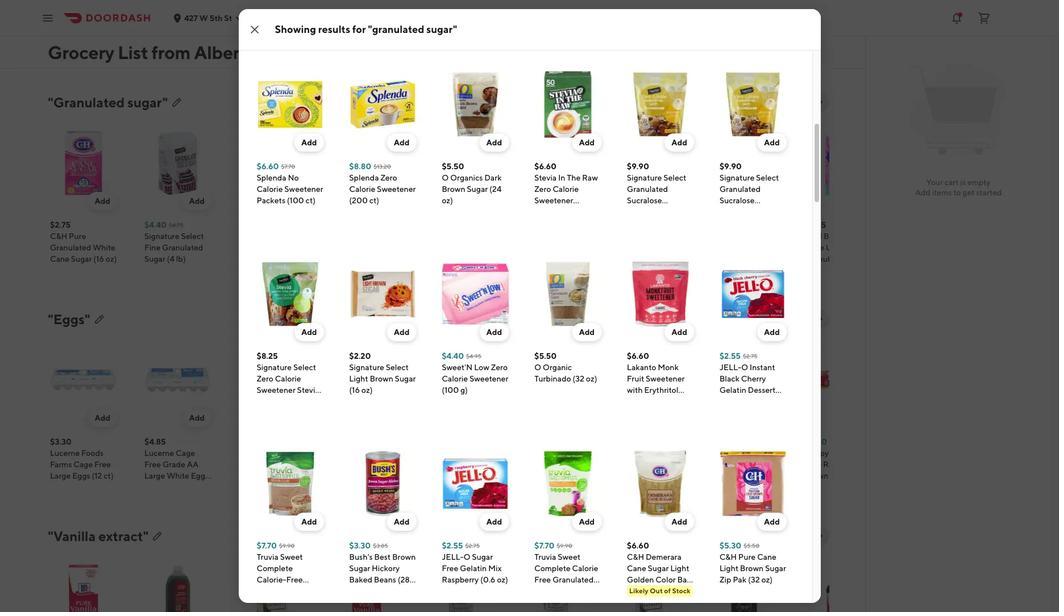 Task type: describe. For each thing, give the bounding box(es) containing it.
brown inside eggland's best cage-free brown eggs large (18 ct)
[[468, 461, 492, 470]]

classic
[[627, 397, 652, 407]]

oz) inside $2.75 c&h pure granulated white cane sugar (16 oz)
[[106, 255, 117, 264]]

extract for with
[[257, 610, 283, 613]]

(10
[[565, 255, 577, 264]]

truvia sweet complete calorie-free brown sweetener with stevia leaf extract (14 oz) image
[[257, 451, 324, 518]]

open nature free range brown aa large eggs (12 ct)
[[239, 449, 305, 481]]

add for $2.55 $2.75 jell-o instant black cherry gelatin dessert mix sugar free (0.6 oz)
[[764, 328, 780, 337]]

(14 inside the $7.70 $9.90 truvia sweet complete calorie-free brown sweetener with stevia leaf extract (14 oz)
[[285, 610, 295, 613]]

$3.85 inside $3.30 $3.85 bush's best brown sugar hickory baked beans (28 oz)
[[373, 543, 388, 550]]

0 horizontal spatial sugar"
[[127, 94, 168, 110]]

foods inside $4.40 $4.95 lucerne foods sweet cream butter unsalted (16 oz)
[[81, 15, 104, 24]]

ct) inside o organics grade a large brown eggs (12 ct)
[[553, 472, 563, 481]]

add for $7.70 $9.90 truvia sweet complete calorie-free brown sweetener with stevia leaf extract (14 oz)
[[301, 518, 317, 527]]

calorie inside $4.40 $4.95 sweet'n low zero calorie sweetener (100 g)
[[442, 375, 468, 384]]

$4.85
[[144, 438, 166, 447]]

(4 for sugar
[[261, 255, 269, 264]]

select inside signature select granulated pure sugar cane (10 lb)
[[559, 232, 581, 241]]

granulated inside the $9.90 signature select granulated sucralose sweetener pouch (9.7 oz)
[[627, 185, 668, 194]]

see all for sugar"
[[744, 98, 768, 107]]

to
[[954, 188, 961, 197]]

cane inside signature select granulated pure sugar cane (10 lb)
[[544, 255, 564, 264]]

stevia inside '$6.60 stevia in the raw zero calorie sweetener packets (50 ct)'
[[534, 173, 557, 183]]

$2.20
[[349, 352, 371, 361]]

$8.25 signature select zero calorie sweetener stevia granulated (9.7 oz)
[[257, 352, 319, 418]]

oz) inside $5.50 o organic turbinado (32 oz)
[[586, 375, 597, 384]]

o organics dark brown sugar (24 oz) image
[[442, 71, 509, 138]]

st
[[224, 13, 232, 22]]

baked
[[349, 576, 372, 585]]

pouch
[[667, 208, 691, 217]]

$4.95 for unsalted
[[428, 3, 449, 13]]

cage inside $3.30 lucerne foods farms cage free large eggs (12 ct)
[[74, 461, 93, 470]]

low
[[474, 363, 489, 372]]

ct) inside $3.85 lucerne white eggs extra large (12 ct)
[[628, 472, 638, 481]]

whipped
[[805, 38, 839, 47]]

jell- for free
[[442, 553, 464, 562]]

cage-
[[428, 461, 450, 470]]

add for $4.40 $4.95 sweet'n low zero calorie sweetener (100 g)
[[486, 328, 502, 337]]

challenge butter unsalted european style (8 oz)
[[144, 15, 209, 58]]

large inside $3.85 lucerne white eggs extra large (12 ct)
[[657, 461, 677, 470]]

truvia sweet complete calorie free granulated all purpose stevia leaf extract sweetener (14 oz) image
[[534, 451, 602, 518]]

$5.50 inside "$5.30 $5.50 c&h pure cane light brown sugar zip pak (32 oz)"
[[744, 543, 760, 550]]

see all button for extract"
[[737, 528, 775, 546]]

all for sugar"
[[759, 98, 768, 107]]

(8 inside challenge butter unsalted european style (8 oz)
[[201, 38, 209, 47]]

signature select light brown sugar (16 oz) image
[[349, 261, 416, 328]]

unsalted inside $4.40 $4.95 lucerne foods sweet cream butter unsalted (16 oz)
[[75, 38, 108, 47]]

add for $7.70 $9.90 truvia sweet complete calorie free granulated all purpose stevia leaf extract sweetener (14 oz)
[[579, 518, 595, 527]]

sugar inside $2.75 c&h pure granulated white cane sugar (16 oz)
[[71, 255, 92, 264]]

o inside o organics grade a large brown eggs (12 ct)
[[522, 449, 529, 458]]

see all button for sugar"
[[737, 93, 775, 111]]

cherry
[[741, 375, 766, 384]]

golden
[[627, 576, 654, 585]]

zero inside '$6.60 stevia in the raw zero calorie sweetener packets (50 ct)'
[[534, 185, 551, 194]]

o'lakes
[[259, 15, 288, 24]]

$6.60 c&h demerara cane sugar light golden color bag (32 oz)
[[627, 542, 692, 596]]

ct) inside eggland's best cage-free brown eggs large (18 ct)
[[481, 472, 491, 481]]

oz) inside $4.95 $7.15 kerrygold grass- fed pure irish unsalted butter (8 oz)
[[333, 49, 344, 58]]

add for $6.60 stevia in the raw zero calorie sweetener packets (50 ct)
[[579, 138, 595, 147]]

stevia inside $7.70 $9.90 truvia sweet complete calorie free granulated all purpose stevia leaf extract sweetener (14 oz)
[[578, 587, 600, 596]]

large for $4.85 lucerne cage free grade aa large white eggs (18 ct)
[[144, 472, 165, 481]]

2 see all button from the top
[[737, 310, 775, 329]]

(4 for carton
[[454, 255, 462, 264]]

$2.20 signature select light brown sugar (16 oz)
[[349, 352, 416, 395]]

black
[[720, 375, 740, 384]]

signature inside signature select granulated pure sugar cane (10 lb)
[[522, 232, 557, 241]]

$7.70 inside "$6.60 $7.70 splenda no calorie sweetener packets (100 ct)"
[[281, 163, 295, 170]]

(28
[[398, 576, 410, 585]]

next image
[[816, 98, 825, 107]]

2 see from the top
[[744, 315, 758, 324]]

oz) inside the $6.60 c&h demerara cane sugar light golden color bag (32 oz)
[[640, 587, 651, 596]]

signature select zero calorie sweetener stevia granulated (9.7 oz) image
[[257, 261, 324, 328]]

baker's
[[824, 232, 850, 241]]

$4.95 for two
[[616, 3, 638, 13]]

o organic turbinado (32 oz) image
[[534, 261, 602, 328]]

pure inside $8.25 c&h baker's pure cane ultrafine granulated sugar (4 lb)
[[852, 232, 869, 241]]

of
[[664, 587, 671, 596]]

results
[[318, 23, 350, 35]]

o inside $2.55 $2.75 jell-o sugar free gelatin mix raspberry (0.6 oz)
[[464, 553, 470, 562]]

$3.30 $3.85 bush's best brown sugar hickory baked beans (28 oz)
[[349, 542, 416, 596]]

complete for granulated
[[534, 565, 571, 574]]

grass-
[[370, 15, 394, 24]]

$5.50 challenge butter unsalted whipped butter (8 oz)
[[805, 3, 867, 58]]

unsalted inside $5.50 challenge butter unsalted whipped butter (8 oz)
[[805, 26, 838, 35]]

zip
[[720, 576, 731, 585]]

white inside c&h pure cane granulated white sugar (4 lb)
[[281, 243, 304, 252]]

"vanilla
[[48, 529, 96, 545]]

extract"
[[98, 529, 149, 545]]

free inside open nature free range brown aa large eggs (12 ct)
[[288, 449, 305, 458]]

sweetener inside "$6.60 $7.70 splenda no calorie sweetener packets (100 ct)"
[[284, 185, 323, 194]]

sugar inside $8.25 c&h baker's pure cane ultrafine granulated sugar (4 lb)
[[848, 255, 869, 264]]

sucralose for (9.7
[[720, 196, 755, 205]]

o organics organic granulated cane sugar (64 oz)
[[616, 232, 678, 275]]

lb) for c&h pure cane granulated white sugar (4 lb)
[[270, 255, 280, 264]]

sugar inside $2.20 signature select light brown sugar (16 oz)
[[395, 375, 416, 384]]

gelatin inside $2.55 $2.75 jell-o instant black cherry gelatin dessert mix sugar free (0.6 oz)
[[720, 386, 746, 395]]

(16 inside $2.20 signature select light brown sugar (16 oz)
[[349, 386, 360, 395]]

gelatin inside $2.55 $2.75 jell-o sugar free gelatin mix raspberry (0.6 oz)
[[460, 565, 487, 574]]

ct) inside $8.80 land o'lakes unsalted butter sticks (4 ct)
[[271, 38, 281, 47]]

oz) inside $5.50 o organics dark brown sugar (24 oz)
[[442, 196, 453, 205]]

raw
[[582, 173, 598, 183]]

all for extract"
[[759, 532, 768, 541]]

large for $6.60 happy egg co. free range large brown eggs (12 ct)
[[848, 461, 869, 470]]

eggs inside $4.85 lucerne cage free grade aa large white eggs (18 ct)
[[191, 472, 209, 481]]

$6.60 for splenda no calorie sweetener packets (100 ct)
[[257, 162, 279, 171]]

(18 inside lucerne xl cage free eggs (18 ct)
[[748, 461, 759, 470]]

$7.15 for oz)
[[451, 5, 464, 11]]

irish for butter
[[616, 26, 632, 35]]

$5.30 $5.50 c&h pure cane light brown sugar zip pak (32 oz)
[[720, 542, 786, 585]]

lb) inside '$4.40 $4.75 signature select fine granulated sugar (4 lb)'
[[176, 255, 186, 264]]

oz) inside $4.40 $4.95 lucerne foods sweet cream butter unsalted (16 oz)
[[62, 49, 73, 58]]

egg
[[831, 449, 845, 458]]

(8 inside $5.50 challenge butter unsalted whipped butter (8 oz)
[[805, 49, 813, 58]]

lucerne for $3.30
[[50, 449, 80, 458]]

leaf for sweetener
[[534, 599, 550, 608]]

light inside $2.20 signature select light brown sugar (16 oz)
[[349, 375, 368, 384]]

cane inside the $6.60 c&h demerara cane sugar light golden color bag (32 oz)
[[627, 565, 646, 574]]

sweet for truvia sweet complete calorie free granulated all purpose stevia leaf extract sweetener (14 oz)
[[558, 553, 581, 562]]

granulated inside $8.25 signature select zero calorie sweetener stevia granulated (9.7 oz)
[[257, 397, 298, 407]]

a inside o organics grade a large brown eggs (12 ct)
[[522, 461, 528, 470]]

$9.90 inside $7.70 $9.90 truvia sweet complete calorie free granulated all purpose stevia leaf extract sweetener (14 oz)
[[557, 543, 572, 550]]

oz) inside $4.95 $7.15 kerrygold pure irish unsalted butter (8 oz)
[[461, 38, 473, 47]]

likely
[[629, 587, 649, 596]]

$7.70 $9.90 truvia sweet complete calorie-free brown sweetener with stevia leaf extract (14 oz)
[[257, 542, 321, 613]]

(24
[[489, 185, 502, 194]]

items
[[932, 188, 952, 197]]

0 items, open order cart image
[[977, 11, 991, 25]]

zero inside $8.80 $13.20 splenda zero calorie sweetener (200 ct)
[[381, 173, 397, 183]]

ct) inside $6.60 happy egg co. free range large brown eggs (12 ct)
[[862, 472, 871, 481]]

extract for purpose
[[552, 599, 578, 608]]

$4.95 $7.15 kerrygold pure irish two unsalted butter sticks (8 oz)
[[616, 3, 682, 58]]

lb) for signature select granulated pure sugar cane (10 lb)
[[578, 255, 588, 264]]

ultrafine
[[826, 243, 858, 252]]

2 all from the top
[[759, 315, 768, 324]]

sweet'n
[[442, 363, 473, 372]]

update list image for "eggs"
[[95, 315, 104, 324]]

range inside open nature free range brown aa large eggs (12 ct)
[[239, 461, 262, 470]]

organics for o organics organic granulated cane sugar (64 oz)
[[625, 232, 657, 241]]

add for $4.40 $4.75 signature select fine granulated sugar (4 lb)
[[189, 197, 205, 206]]

jell- for black
[[720, 363, 741, 372]]

$6.60 $7.70 splenda no calorie sweetener packets (100 ct)
[[257, 162, 323, 205]]

o inside $2.55 $2.75 jell-o instant black cherry gelatin dessert mix sugar free (0.6 oz)
[[741, 363, 748, 372]]

sugar inside c&h pure cane granulated white sugar (4 lb)
[[239, 255, 260, 264]]

sweet'n low zero calorie sweetener (100 g) image
[[442, 261, 509, 328]]

jell-o sugar free gelatin mix raspberry (0.6 oz) image
[[442, 451, 509, 518]]

cart
[[945, 178, 959, 187]]

lucerne inside lucerne xl cage free eggs (18 ct)
[[711, 449, 740, 458]]

grade for vital farms pasture-raised grade a large eggs (12 ct)
[[333, 472, 356, 481]]

(64
[[639, 266, 651, 275]]

sugar inside $2.55 $2.75 jell-o sugar free gelatin mix raspberry (0.6 oz)
[[472, 553, 493, 562]]

land
[[239, 15, 257, 24]]

empty retail cart image
[[905, 57, 1012, 164]]

add for $2.75 c&h pure granulated white cane sugar (16 oz)
[[95, 197, 110, 206]]

kerrygold for two
[[616, 15, 652, 24]]

$4.40 $4.95 lucerne foods sweet cream butter unsalted (16 oz)
[[50, 3, 108, 58]]

$5.50 o organics dark brown sugar (24 oz)
[[442, 162, 502, 205]]

$6.60 for happy egg co. free range large brown eggs (12 ct)
[[805, 438, 827, 447]]

all
[[534, 587, 544, 596]]

fed
[[333, 26, 347, 35]]

pasture-
[[333, 461, 364, 470]]

erythritol
[[644, 386, 678, 395]]

$5.50 o organic turbinado (32 oz)
[[534, 352, 597, 384]]

o inside $5.50 o organic turbinado (32 oz)
[[534, 363, 541, 372]]

free inside eggland's best cage-free brown eggs large (18 ct)
[[450, 461, 467, 470]]

granulated inside $9.90 signature select granulated sucralose sweetener (9.7 oz)
[[720, 185, 761, 194]]

$2.75 for jell-o instant black cherry gelatin dessert mix sugar free (0.6 oz)
[[743, 353, 758, 360]]

(100 for g)
[[442, 386, 459, 395]]

$6.60 lakanto monk fruit sweetener with erythritol classic (8.29 oz)
[[627, 352, 685, 407]]

free inside lucerne xl cage free eggs (18 ct)
[[711, 461, 727, 470]]

instant
[[750, 363, 775, 372]]

$4.95 inside $4.40 $4.95 lucerne foods sweet cream butter unsalted (16 oz)
[[74, 5, 90, 11]]

bush's best brown sugar hickory baked beans (28 oz) image
[[349, 451, 416, 518]]

tillamook
[[711, 15, 746, 24]]

$6.60 happy egg co. free range large brown eggs (12 ct)
[[805, 438, 871, 481]]

range inside $6.60 happy egg co. free range large brown eggs (12 ct)
[[823, 461, 847, 470]]

pure inside "$5.30 $5.50 c&h pure cane light brown sugar zip pak (32 oz)"
[[738, 553, 756, 562]]

sugar inside the c&h pure cane granulated sugar carton (4 lb)
[[470, 243, 491, 252]]

no
[[288, 173, 299, 183]]

packets inside '$6.60 stevia in the raw zero calorie sweetener packets (50 ct)'
[[534, 208, 563, 217]]

sweetener inside $9.90 signature select granulated sucralose sweetener (9.7 oz)
[[720, 208, 758, 217]]

butter inside $4.95 $7.15 kerrygold grass- fed pure irish unsalted butter (8 oz)
[[367, 38, 391, 47]]

$7.70 for truvia sweet complete calorie-free brown sweetener with stevia leaf extract (14 oz)
[[257, 542, 277, 551]]

carton
[[428, 255, 453, 264]]

cane inside the c&h pure cane granulated sugar carton (4 lb)
[[465, 232, 485, 241]]

add for $8.80 $13.20 splenda zero calorie sweetener (200 ct)
[[394, 138, 410, 147]]

organic for (32
[[333, 243, 362, 252]]

(0.6 inside $2.55 $2.75 jell-o instant black cherry gelatin dessert mix sugar free (0.6 oz)
[[720, 409, 735, 418]]

calorie inside $8.80 $13.20 splenda zero calorie sweetener (200 ct)
[[349, 185, 375, 194]]

xl
[[742, 449, 752, 458]]

white inside $4.85 lucerne cage free grade aa large white eggs (18 ct)
[[167, 472, 189, 481]]

oz) inside $7.15 $8.80 tillamook extra creamy unsalted butter sticks (16 oz)
[[711, 49, 722, 58]]

dessert
[[748, 386, 776, 395]]

$4.40 $4.95 sweet'n low zero calorie sweetener (100 g)
[[442, 352, 508, 395]]

sticks inside $7.15 $8.80 tillamook extra creamy unsalted butter sticks (16 oz)
[[736, 38, 757, 47]]

add for $9.90 signature select granulated sucralose sweetener pouch (9.7 oz)
[[672, 138, 687, 147]]

zero inside $4.40 $4.95 sweet'n low zero calorie sweetener (100 g)
[[491, 363, 508, 372]]

$4.85 lucerne cage free grade aa large white eggs (18 ct)
[[144, 438, 209, 492]]

$5.50 for $5.50 challenge butter unsalted whipped butter (8 oz)
[[805, 3, 827, 13]]

next image for "vanilla extract"
[[816, 532, 825, 541]]

sweetener inside $7.70 $9.90 truvia sweet complete calorie free granulated all purpose stevia leaf extract sweetener (14 oz)
[[534, 610, 573, 613]]

is
[[960, 178, 966, 187]]

select for $9.90 signature select granulated sucralose sweetener pouch (9.7 oz)
[[664, 173, 686, 183]]

add for $6.60 lakanto monk fruit sweetener with erythritol classic (8.29 oz)
[[672, 328, 687, 337]]

empty
[[967, 178, 991, 187]]

(200
[[349, 196, 368, 205]]

complete for brown
[[257, 565, 293, 574]]

(4 for sticks
[[262, 38, 269, 47]]

$7.15 for butter
[[357, 5, 370, 11]]

sweetener inside the $9.90 signature select granulated sucralose sweetener pouch (9.7 oz)
[[627, 208, 666, 217]]

$5.50 for $5.50 o organic turbinado (32 oz)
[[534, 352, 557, 361]]

brown inside o organics grade a large brown eggs (12 ct)
[[552, 461, 575, 470]]

427 w 5th st
[[184, 13, 232, 22]]

oz) inside $2.55 $2.75 jell-o sugar free gelatin mix raspberry (0.6 oz)
[[497, 576, 508, 585]]

foods inside $3.30 lucerne foods farms cage free large eggs (12 ct)
[[81, 449, 104, 458]]

$3.30 for $3.30 $3.85 bush's best brown sugar hickory baked beans (28 oz)
[[349, 542, 371, 551]]

oz) inside "$5.30 $5.50 c&h pure cane light brown sugar zip pak (32 oz)"
[[761, 576, 773, 585]]

sticks inside $4.95 $7.15 kerrygold pure irish two unsalted butter sticks (8 oz)
[[641, 38, 663, 47]]

free inside $4.85 lucerne cage free grade aa large white eggs (18 ct)
[[144, 461, 161, 470]]

$6.60 stevia in the raw zero calorie sweetener packets (50 ct)
[[534, 162, 598, 217]]

raspberry
[[442, 576, 479, 585]]

large for vital farms pasture-raised grade a large eggs (12 ct)
[[365, 472, 386, 481]]

nature
[[261, 449, 287, 458]]

aa for eggs
[[187, 461, 199, 470]]

cream
[[74, 26, 99, 35]]

cage for (18
[[754, 449, 773, 458]]

a inside vital farms pasture-raised grade a large eggs (12 ct)
[[357, 472, 363, 481]]

"granulated sugar"
[[48, 94, 168, 110]]

$9.90 signature select granulated sucralose sweetener pouch (9.7 oz)
[[627, 162, 691, 228]]

$2.55 for jell-o instant black cherry gelatin dessert mix sugar free (0.6 oz)
[[720, 352, 741, 361]]

select for $2.20 signature select light brown sugar (16 oz)
[[386, 363, 409, 372]]

irish inside $4.95 $7.15 kerrygold grass- fed pure irish unsalted butter (8 oz)
[[368, 26, 383, 35]]

best inside $3.30 $3.85 bush's best brown sugar hickory baked beans (28 oz)
[[374, 553, 391, 562]]

signature select granulated sucralose sweetener pouch (9.7 oz) image
[[627, 71, 694, 138]]

kerrygold for unsalted
[[428, 15, 463, 24]]

sugar inside o organics organic granulated cane sugar (32 oz)
[[333, 266, 354, 275]]

mix inside $2.55 $2.75 jell-o sugar free gelatin mix raspberry (0.6 oz)
[[488, 565, 502, 574]]

from
[[152, 42, 191, 63]]

showing
[[275, 23, 316, 35]]



Task type: vqa. For each thing, say whether or not it's contained in the screenshot.


Task type: locate. For each thing, give the bounding box(es) containing it.
lakanto monk fruit sweetener with erythritol classic (8.29 oz) image
[[627, 261, 694, 328]]

0 horizontal spatial irish
[[368, 26, 383, 35]]

0 vertical spatial extra
[[747, 15, 767, 24]]

2 sucralose from the left
[[720, 196, 755, 205]]

best right eggland's
[[464, 449, 481, 458]]

truvia up all at the bottom of page
[[534, 553, 556, 562]]

1 horizontal spatial (14
[[575, 610, 585, 613]]

mix inside $2.55 $2.75 jell-o instant black cherry gelatin dessert mix sugar free (0.6 oz)
[[720, 397, 733, 407]]

notification bell image
[[950, 11, 964, 25]]

add for $5.30 $5.50 c&h pure cane light brown sugar zip pak (32 oz)
[[764, 518, 780, 527]]

foods
[[81, 15, 104, 24], [81, 449, 104, 458]]

$7.70 for truvia sweet complete calorie free granulated all purpose stevia leaf extract sweetener (14 oz)
[[534, 542, 555, 551]]

cage inside lucerne xl cage free eggs (18 ct)
[[754, 449, 773, 458]]

1 vertical spatial $8.25
[[257, 352, 278, 361]]

complete up calorie-
[[257, 565, 293, 574]]

(32
[[356, 266, 367, 275], [573, 375, 584, 384], [748, 576, 760, 585], [627, 587, 639, 596]]

purpose
[[546, 587, 576, 596]]

extract down calorie-
[[257, 610, 283, 613]]

0 horizontal spatial sticks
[[239, 38, 260, 47]]

0 horizontal spatial challenge
[[144, 15, 182, 24]]

$2.55 inside $2.55 $2.75 jell-o sugar free gelatin mix raspberry (0.6 oz)
[[442, 542, 463, 551]]

butter inside $8.80 land o'lakes unsalted butter sticks (4 ct)
[[273, 26, 296, 35]]

kerrygold for pure
[[333, 15, 369, 24]]

aa for (12
[[289, 461, 301, 470]]

sweetener
[[284, 185, 323, 194], [377, 185, 416, 194], [534, 196, 573, 205], [627, 208, 666, 217], [720, 208, 758, 217], [470, 375, 508, 384], [646, 375, 685, 384], [257, 386, 296, 395], [282, 587, 321, 596], [534, 610, 573, 613]]

$8.80 for $8.80
[[522, 3, 544, 13]]

$8.80 for $8.80 land o'lakes unsalted butter sticks (4 ct)
[[239, 3, 261, 13]]

$9.90 inside $9.90 signature select granulated sucralose sweetener (9.7 oz)
[[720, 162, 742, 171]]

0 horizontal spatial jell-
[[442, 553, 464, 562]]

large for eggland's best cage-free brown eggs large (18 ct)
[[447, 472, 468, 481]]

see all for extract"
[[744, 532, 768, 541]]

0 horizontal spatial packets
[[257, 196, 285, 205]]

1 horizontal spatial mix
[[720, 397, 733, 407]]

(16 inside $4.40 $4.95 lucerne foods sweet cream butter unsalted (16 oz)
[[50, 49, 61, 58]]

c&h demerara cane sugar light golden color bag (32 oz) image
[[627, 451, 694, 518]]

$3.85 inside $3.85 lucerne white eggs extra large (12 ct)
[[616, 438, 637, 447]]

0 vertical spatial (18
[[748, 461, 759, 470]]

add for $5.50 o organic turbinado (32 oz)
[[579, 328, 595, 337]]

2 vertical spatial see
[[744, 532, 758, 541]]

splenda for $6.60
[[257, 173, 286, 183]]

add for $6.60 $7.70 splenda no calorie sweetener packets (100 ct)
[[301, 138, 317, 147]]

1 horizontal spatial $8.25
[[805, 221, 826, 230]]

organic inside $5.50 o organic turbinado (32 oz)
[[543, 363, 572, 372]]

(18 inside $4.85 lucerne cage free grade aa large white eggs (18 ct)
[[144, 483, 155, 492]]

lucerne inside $3.30 lucerne foods farms cage free large eggs (12 ct)
[[50, 449, 80, 458]]

1 (14 from the left
[[285, 610, 295, 613]]

1 horizontal spatial splenda
[[349, 173, 379, 183]]

$4.40 up the sweet'n
[[442, 352, 464, 361]]

stevia in the raw zero calorie sweetener packets (50 ct) image
[[534, 71, 602, 138]]

gelatin up raspberry
[[460, 565, 487, 574]]

2 splenda from the left
[[349, 173, 379, 183]]

unsalted inside $4.95 $7.15 kerrygold grass- fed pure irish unsalted butter (8 oz)
[[333, 38, 366, 47]]

(12 inside open nature free range brown aa large eggs (12 ct)
[[281, 472, 291, 481]]

1 horizontal spatial sugar"
[[426, 23, 457, 35]]

1 vertical spatial $4.40
[[144, 221, 167, 230]]

$8.80 for $8.80 $13.20 splenda zero calorie sweetener (200 ct)
[[349, 162, 371, 171]]

range down egg
[[823, 461, 847, 470]]

0 vertical spatial packets
[[257, 196, 285, 205]]

delete list image
[[322, 48, 331, 57]]

3 kerrygold from the left
[[616, 15, 652, 24]]

eggs inside vital farms pasture-raised grade a large eggs (12 ct)
[[333, 483, 351, 492]]

$7.70 up all at the bottom of page
[[534, 542, 555, 551]]

update list image right "eggs" on the left of the page
[[95, 315, 104, 324]]

1 horizontal spatial $3.30
[[349, 542, 371, 551]]

(100 down 'no'
[[287, 196, 304, 205]]

complete up purpose
[[534, 565, 571, 574]]

add button
[[294, 134, 324, 152], [294, 134, 324, 152], [387, 134, 416, 152], [387, 134, 416, 152], [480, 134, 509, 152], [480, 134, 509, 152], [572, 134, 602, 152], [572, 134, 602, 152], [665, 134, 694, 152], [665, 134, 694, 152], [757, 134, 787, 152], [757, 134, 787, 152], [88, 192, 117, 210], [88, 192, 117, 210], [182, 192, 211, 210], [182, 192, 211, 210], [277, 192, 306, 210], [277, 192, 306, 210], [371, 192, 400, 210], [371, 192, 400, 210], [560, 192, 589, 210], [560, 192, 589, 210], [654, 192, 683, 210], [654, 192, 683, 210], [748, 192, 778, 210], [748, 192, 778, 210], [294, 324, 324, 342], [294, 324, 324, 342], [387, 324, 416, 342], [387, 324, 416, 342], [480, 324, 509, 342], [480, 324, 509, 342], [572, 324, 602, 342], [572, 324, 602, 342], [665, 324, 694, 342], [665, 324, 694, 342], [757, 324, 787, 342], [757, 324, 787, 342], [88, 409, 117, 428], [88, 409, 117, 428], [182, 409, 211, 428], [182, 409, 211, 428], [294, 513, 324, 532], [294, 513, 324, 532], [387, 513, 416, 532], [387, 513, 416, 532], [480, 513, 509, 532], [480, 513, 509, 532], [572, 513, 602, 532], [572, 513, 602, 532], [665, 513, 694, 532], [665, 513, 694, 532], [757, 513, 787, 532], [757, 513, 787, 532]]

(100 for ct)
[[287, 196, 304, 205]]

splenda no calorie sweetener packets (100 ct) image
[[257, 71, 324, 138]]

light
[[349, 375, 368, 384], [670, 565, 689, 574], [720, 565, 739, 574]]

0 horizontal spatial truvia
[[257, 553, 279, 562]]

0 horizontal spatial cage
[[74, 461, 93, 470]]

sweet for truvia sweet complete calorie-free brown sweetener with stevia leaf extract (14 oz)
[[280, 553, 303, 562]]

1 horizontal spatial jell-
[[720, 363, 741, 372]]

sweetener inside $6.60 lakanto monk fruit sweetener with erythritol classic (8.29 oz)
[[646, 375, 685, 384]]

$8.80 inside $7.15 $8.80 tillamook extra creamy unsalted butter sticks (16 oz)
[[731, 5, 747, 11]]

$5.50 inside $5.50 o organic turbinado (32 oz)
[[534, 352, 557, 361]]

butter inside $4.40 $4.95 lucerne foods sweet cream butter unsalted (16 oz)
[[50, 38, 73, 47]]

$7.70 up calorie-
[[257, 542, 277, 551]]

3 sticks from the left
[[736, 38, 757, 47]]

sticks down close showing results for "granulated sugar" icon at the top left of the page
[[239, 38, 260, 47]]

turbinado
[[534, 375, 571, 384]]

lucerne xl cage free eggs (18 ct)
[[711, 449, 773, 470]]

$4.40 inside '$4.40 $4.75 signature select fine granulated sugar (4 lb)'
[[144, 221, 167, 230]]

1 see all from the top
[[744, 98, 768, 107]]

1 vertical spatial next image
[[816, 532, 825, 541]]

white inside $3.85 lucerne white eggs extra large (12 ct)
[[648, 449, 670, 458]]

cane
[[276, 232, 296, 241], [465, 232, 485, 241], [805, 243, 824, 252], [50, 255, 69, 264], [376, 255, 395, 264], [544, 255, 564, 264], [659, 255, 678, 264], [757, 553, 777, 562], [627, 565, 646, 574]]

2 vertical spatial (9.7
[[299, 397, 313, 407]]

ct) inside lucerne xl cage free eggs (18 ct)
[[760, 461, 770, 470]]

(0.6 right raspberry
[[480, 576, 495, 585]]

$7.15 inside $4.95 $7.15 kerrygold pure irish unsalted butter (8 oz)
[[451, 5, 464, 11]]

(100 inside "$6.60 $7.70 splenda no calorie sweetener packets (100 ct)"
[[287, 196, 304, 205]]

see all button
[[737, 93, 775, 111], [737, 310, 775, 329], [737, 528, 775, 546]]

vital
[[333, 449, 350, 458]]

oz) inside $3.30 $3.85 bush's best brown sugar hickory baked beans (28 oz)
[[349, 587, 360, 596]]

0 vertical spatial sugar"
[[426, 23, 457, 35]]

update list image for "vanilla extract"
[[153, 532, 162, 541]]

1 vertical spatial (18
[[469, 472, 480, 481]]

(9.7 inside $9.90 signature select granulated sucralose sweetener (9.7 oz)
[[760, 208, 774, 217]]

2 (14 from the left
[[575, 610, 585, 613]]

1 horizontal spatial $4.40
[[144, 221, 167, 230]]

1 vertical spatial best
[[374, 553, 391, 562]]

lb) inside $8.25 c&h baker's pure cane ultrafine granulated sugar (4 lb)
[[814, 266, 824, 275]]

beans
[[374, 576, 396, 585]]

european
[[144, 38, 180, 47]]

with down calorie-
[[257, 599, 272, 608]]

pak
[[733, 576, 747, 585]]

o inside o organics organic granulated cane sugar (64 oz)
[[616, 232, 623, 241]]

$3.85 up hickory
[[373, 543, 388, 550]]

(14 down calorie-
[[285, 610, 295, 613]]

"granulated
[[368, 23, 424, 35]]

organic for (64
[[616, 243, 645, 252]]

0 horizontal spatial splenda
[[257, 173, 286, 183]]

2 horizontal spatial light
[[720, 565, 739, 574]]

1 all from the top
[[759, 98, 768, 107]]

extra inside $3.85 lucerne white eggs extra large (12 ct)
[[636, 461, 655, 470]]

$3.30 lucerne foods farms cage free large eggs (12 ct)
[[50, 438, 114, 481]]

1 horizontal spatial light
[[670, 565, 689, 574]]

all left next icon
[[759, 98, 768, 107]]

1 horizontal spatial farms
[[352, 449, 374, 458]]

signature for $9.90 signature select granulated sucralose sweetener pouch (9.7 oz)
[[627, 173, 662, 183]]

brown inside the $7.70 $9.90 truvia sweet complete calorie-free brown sweetener with stevia leaf extract (14 oz)
[[257, 587, 280, 596]]

1 complete from the left
[[257, 565, 293, 574]]

next image for "eggs"
[[816, 315, 825, 324]]

kerrygold
[[333, 15, 369, 24], [428, 15, 463, 24], [616, 15, 652, 24]]

1 horizontal spatial sticks
[[641, 38, 663, 47]]

0 horizontal spatial $2.55
[[442, 542, 463, 551]]

o organics organic granulated cane sugar (32 oz)
[[333, 232, 395, 275]]

free inside $2.55 $2.75 jell-o instant black cherry gelatin dessert mix sugar free (0.6 oz)
[[757, 397, 774, 407]]

sugar inside the $6.60 c&h demerara cane sugar light golden color bag (32 oz)
[[648, 565, 669, 574]]

1 vertical spatial farms
[[50, 461, 72, 470]]

0 vertical spatial $3.30
[[50, 438, 72, 447]]

1 horizontal spatial packets
[[534, 208, 563, 217]]

your
[[926, 178, 943, 187]]

granulated inside the c&h pure cane granulated sugar carton (4 lb)
[[428, 243, 469, 252]]

zero inside $8.25 signature select zero calorie sweetener stevia granulated (9.7 oz)
[[257, 375, 273, 384]]

2 complete from the left
[[534, 565, 571, 574]]

sweet up calorie-
[[280, 553, 303, 562]]

$4.40 up grocery
[[50, 3, 72, 13]]

irish right "granulated
[[428, 26, 443, 35]]

1 see all button from the top
[[737, 93, 775, 111]]

0 vertical spatial gelatin
[[720, 386, 746, 395]]

sugar" down list
[[127, 94, 168, 110]]

best inside eggland's best cage-free brown eggs large (18 ct)
[[464, 449, 481, 458]]

0 vertical spatial see all button
[[737, 93, 775, 111]]

sucralose for pouch
[[627, 196, 662, 205]]

2 sticks from the left
[[641, 38, 663, 47]]

signature
[[627, 173, 662, 183], [720, 173, 755, 183], [144, 232, 179, 241], [522, 232, 557, 241], [257, 363, 292, 372], [349, 363, 384, 372]]

0 vertical spatial extract
[[552, 599, 578, 608]]

lucerne for $4.85
[[144, 449, 174, 458]]

large
[[529, 461, 550, 470], [657, 461, 677, 470], [848, 461, 869, 470], [50, 472, 71, 481], [144, 472, 165, 481], [239, 472, 259, 481], [365, 472, 386, 481], [447, 472, 468, 481]]

out
[[650, 587, 663, 596]]

hickory
[[372, 565, 400, 574]]

see for extract"
[[744, 532, 758, 541]]

1 horizontal spatial complete
[[534, 565, 571, 574]]

3 see all from the top
[[744, 532, 768, 541]]

$3.85 down classic
[[616, 438, 637, 447]]

0 horizontal spatial light
[[349, 375, 368, 384]]

$4.40 for sweet'n low zero calorie sweetener (100 g)
[[442, 352, 464, 361]]

sugar inside $3.30 $3.85 bush's best brown sugar hickory baked beans (28 oz)
[[349, 565, 370, 574]]

with down fruit
[[627, 386, 643, 395]]

1 vertical spatial $3.85
[[373, 543, 388, 550]]

add for $4.85 lucerne cage free grade aa large white eggs (18 ct)
[[189, 414, 205, 423]]

co.
[[847, 449, 859, 458]]

see all
[[744, 98, 768, 107], [744, 315, 768, 324], [744, 532, 768, 541]]

pure inside $2.75 c&h pure granulated white cane sugar (16 oz)
[[69, 232, 86, 241]]

$2.75
[[50, 221, 71, 230], [743, 353, 758, 360], [465, 543, 480, 550]]

$6.60 for stevia in the raw zero calorie sweetener packets (50 ct)
[[534, 162, 557, 171]]

1 horizontal spatial leaf
[[534, 599, 550, 608]]

$2.75 for jell-o sugar free gelatin mix raspberry (0.6 oz)
[[465, 543, 480, 550]]

add
[[301, 138, 317, 147], [394, 138, 410, 147], [486, 138, 502, 147], [579, 138, 595, 147], [672, 138, 687, 147], [764, 138, 780, 147], [915, 188, 931, 197], [95, 197, 110, 206], [189, 197, 205, 206], [283, 197, 299, 206], [378, 197, 393, 206], [567, 197, 582, 206], [661, 197, 677, 206], [755, 197, 771, 206], [301, 328, 317, 337], [394, 328, 410, 337], [486, 328, 502, 337], [579, 328, 595, 337], [672, 328, 687, 337], [764, 328, 780, 337], [95, 414, 110, 423], [189, 414, 205, 423], [301, 518, 317, 527], [394, 518, 410, 527], [486, 518, 502, 527], [579, 518, 595, 527], [672, 518, 687, 527], [764, 518, 780, 527]]

3 see from the top
[[744, 532, 758, 541]]

1 vertical spatial all
[[759, 315, 768, 324]]

2 vertical spatial all
[[759, 532, 768, 541]]

organics for o organics organic granulated cane sugar (32 oz)
[[342, 232, 374, 241]]

best up hickory
[[374, 553, 391, 562]]

bag
[[677, 576, 692, 585]]

light for $6.60 c&h demerara cane sugar light golden color bag (32 oz)
[[670, 565, 689, 574]]

1 horizontal spatial (100
[[442, 386, 459, 395]]

calorie-
[[257, 576, 286, 585]]

$9.90
[[627, 162, 649, 171], [720, 162, 742, 171], [279, 543, 295, 550], [557, 543, 572, 550]]

packets
[[257, 196, 285, 205], [534, 208, 563, 217]]

eggland's
[[428, 449, 463, 458]]

started
[[976, 188, 1002, 197]]

packets left the (50
[[534, 208, 563, 217]]

(8 inside $4.95 $7.15 kerrygold pure irish unsalted butter (8 oz)
[[452, 38, 460, 47]]

1 splenda from the left
[[257, 173, 286, 183]]

see for sugar"
[[744, 98, 758, 107]]

0 vertical spatial $3.85
[[616, 438, 637, 447]]

c&h inside c&h pure cane granulated white sugar (4 lb)
[[239, 232, 256, 241]]

calorie inside $7.70 $9.90 truvia sweet complete calorie free granulated all purpose stevia leaf extract sweetener (14 oz)
[[572, 565, 598, 574]]

albertsons
[[194, 42, 284, 63]]

$5.50
[[805, 3, 827, 13], [442, 162, 464, 171], [534, 352, 557, 361], [744, 543, 760, 550]]

1 horizontal spatial (0.6
[[720, 409, 735, 418]]

1 challenge from the left
[[144, 15, 182, 24]]

$4.40 for signature select fine granulated sugar (4 lb)
[[144, 221, 167, 230]]

sugar" right "granulated
[[426, 23, 457, 35]]

large inside $4.85 lucerne cage free grade aa large white eggs (18 ct)
[[144, 472, 165, 481]]

2 foods from the top
[[81, 449, 104, 458]]

leaf inside the $7.70 $9.90 truvia sweet complete calorie-free brown sweetener with stevia leaf extract (14 oz)
[[298, 599, 314, 608]]

truvia for truvia sweet complete calorie free granulated all purpose stevia leaf extract sweetener (14 oz)
[[534, 553, 556, 562]]

challenge down the "$4.20" on the top of page
[[144, 15, 182, 24]]

2 kerrygold from the left
[[428, 15, 463, 24]]

2 aa from the left
[[289, 461, 301, 470]]

irish left two
[[616, 26, 632, 35]]

sweetener inside the $7.70 $9.90 truvia sweet complete calorie-free brown sweetener with stevia leaf extract (14 oz)
[[282, 587, 321, 596]]

select
[[664, 173, 686, 183], [756, 173, 779, 183], [181, 232, 204, 241], [559, 232, 581, 241], [293, 363, 316, 372], [386, 363, 409, 372]]

sweet
[[50, 26, 73, 35], [280, 553, 303, 562], [558, 553, 581, 562]]

large inside $3.30 lucerne foods farms cage free large eggs (12 ct)
[[50, 472, 71, 481]]

ct) inside "$6.60 $7.70 splenda no calorie sweetener packets (100 ct)"
[[306, 196, 316, 205]]

1 aa from the left
[[187, 461, 199, 470]]

(9.7 inside $8.25 signature select zero calorie sweetener stevia granulated (9.7 oz)
[[299, 397, 313, 407]]

0 vertical spatial see all
[[744, 98, 768, 107]]

3 see all button from the top
[[737, 528, 775, 546]]

1 irish from the left
[[368, 26, 383, 35]]

1 next image from the top
[[816, 315, 825, 324]]

lucerne
[[50, 15, 80, 24], [50, 449, 80, 458], [144, 449, 174, 458], [616, 449, 646, 458], [711, 449, 740, 458]]

lb) inside signature select granulated pure sugar cane (10 lb)
[[578, 255, 588, 264]]

$4.20
[[144, 3, 166, 13]]

2 truvia from the left
[[534, 553, 556, 562]]

pure inside $4.95 $7.15 kerrygold pure irish unsalted butter (8 oz)
[[465, 15, 482, 24]]

signature for $8.25 signature select zero calorie sweetener stevia granulated (9.7 oz)
[[257, 363, 292, 372]]

jell-o instant black cherry gelatin dessert mix sugar free (0.6 oz) image
[[720, 261, 787, 328]]

$6.60 for lakanto monk fruit sweetener with erythritol classic (8.29 oz)
[[627, 352, 649, 361]]

add for $5.50 o organics dark brown sugar (24 oz)
[[486, 138, 502, 147]]

$6.60 inside $6.60 happy egg co. free range large brown eggs (12 ct)
[[805, 438, 827, 447]]

$8.80 $13.20 splenda zero calorie sweetener (200 ct)
[[349, 162, 416, 205]]

fine
[[144, 243, 160, 252]]

pure inside $4.95 $7.15 kerrygold grass- fed pure irish unsalted butter (8 oz)
[[349, 26, 366, 35]]

organic up (64
[[616, 243, 645, 252]]

next image
[[816, 315, 825, 324], [816, 532, 825, 541]]

1 vertical spatial sugar"
[[127, 94, 168, 110]]

0 horizontal spatial with
[[257, 599, 272, 608]]

organic down (200
[[333, 243, 362, 252]]

0 horizontal spatial sweet
[[50, 26, 73, 35]]

extract down purpose
[[552, 599, 578, 608]]

splenda for $8.80
[[349, 173, 379, 183]]

(8
[[201, 38, 209, 47], [392, 38, 400, 47], [452, 38, 460, 47], [664, 38, 672, 47], [805, 49, 813, 58]]

add for $2.20 signature select light brown sugar (16 oz)
[[394, 328, 410, 337]]

light down $2.20 at the left bottom
[[349, 375, 368, 384]]

gelatin down black
[[720, 386, 746, 395]]

1 horizontal spatial sucralose
[[720, 196, 755, 205]]

$4.95 inside $4.40 $4.95 sweet'n low zero calorie sweetener (100 g)
[[466, 353, 481, 360]]

organic
[[333, 243, 362, 252], [616, 243, 645, 252], [543, 363, 572, 372]]

add for $3.30 $3.85 bush's best brown sugar hickory baked beans (28 oz)
[[394, 518, 410, 527]]

a down pasture- at the left bottom of page
[[357, 472, 363, 481]]

$3.30 for $3.30 lucerne foods farms cage free large eggs (12 ct)
[[50, 438, 72, 447]]

2 leaf from the left
[[534, 599, 550, 608]]

0 vertical spatial see
[[744, 98, 758, 107]]

granulated inside $2.75 c&h pure granulated white cane sugar (16 oz)
[[50, 243, 91, 252]]

sweetener inside $8.80 $13.20 splenda zero calorie sweetener (200 ct)
[[377, 185, 416, 194]]

2 horizontal spatial (18
[[748, 461, 759, 470]]

your cart is empty add items to get started
[[915, 178, 1002, 197]]

$2.55 up raspberry
[[442, 542, 463, 551]]

signature select granulated sucralose sweetener (9.7 oz) image
[[720, 71, 787, 138]]

fruit
[[627, 375, 644, 384]]

showing results for "granulated sugar"
[[275, 23, 457, 35]]

1 truvia from the left
[[257, 553, 279, 562]]

(0.6 inside $2.55 $2.75 jell-o sugar free gelatin mix raspberry (0.6 oz)
[[480, 576, 495, 585]]

(0.6 down black
[[720, 409, 735, 418]]

splenda left 'no'
[[257, 173, 286, 183]]

organics for o organics grade a large brown eggs (12 ct)
[[530, 449, 563, 458]]

o organics grade a large brown eggs (12 ct)
[[522, 449, 587, 481]]

oz) inside $7.70 $9.90 truvia sweet complete calorie free granulated all purpose stevia leaf extract sweetener (14 oz)
[[587, 610, 598, 613]]

granulated inside c&h pure cane granulated white sugar (4 lb)
[[239, 243, 280, 252]]

$4.95 for pure
[[333, 3, 355, 13]]

showing results for "granulated sugar" dialog
[[239, 0, 821, 613]]

update list image
[[297, 48, 306, 57], [172, 98, 182, 107], [95, 315, 104, 324], [153, 532, 162, 541]]

0 horizontal spatial kerrygold
[[333, 15, 369, 24]]

0 horizontal spatial gelatin
[[460, 565, 487, 574]]

likely out of stock
[[629, 587, 691, 596]]

2 horizontal spatial $2.75
[[743, 353, 758, 360]]

1 horizontal spatial organic
[[543, 363, 572, 372]]

lb) for c&h pure cane granulated sugar carton (4 lb)
[[463, 255, 473, 264]]

2 vertical spatial see all button
[[737, 528, 775, 546]]

2 horizontal spatial sweet
[[558, 553, 581, 562]]

eggs
[[616, 461, 634, 470], [729, 461, 747, 470], [72, 472, 90, 481], [191, 472, 209, 481], [261, 472, 279, 481], [428, 472, 445, 481], [522, 472, 540, 481], [830, 472, 848, 481], [333, 483, 351, 492]]

truvia for truvia sweet complete calorie-free brown sweetener with stevia leaf extract (14 oz)
[[257, 553, 279, 562]]

grocery list from albertsons
[[48, 42, 284, 63]]

grade inside $4.85 lucerne cage free grade aa large white eggs (18 ct)
[[163, 461, 185, 470]]

$4.95 inside $4.95 $7.15 kerrygold pure irish two unsalted butter sticks (8 oz)
[[616, 3, 638, 13]]

0 vertical spatial grade
[[565, 449, 587, 458]]

$13.20
[[374, 163, 391, 170]]

0 horizontal spatial organic
[[333, 243, 362, 252]]

0 horizontal spatial $3.30
[[50, 438, 72, 447]]

select for $8.25 signature select zero calorie sweetener stevia granulated (9.7 oz)
[[293, 363, 316, 372]]

1 foods from the top
[[81, 15, 104, 24]]

0 horizontal spatial (9.7
[[299, 397, 313, 407]]

jell- inside $2.55 $2.75 jell-o instant black cherry gelatin dessert mix sugar free (0.6 oz)
[[720, 363, 741, 372]]

sweet up purpose
[[558, 553, 581, 562]]

irish for (8
[[428, 26, 443, 35]]

add for $8.25 signature select zero calorie sweetener stevia granulated (9.7 oz)
[[301, 328, 317, 337]]

$4.40 for lucerne foods sweet cream butter unsalted (16 oz)
[[50, 3, 72, 13]]

monk
[[658, 363, 679, 372]]

0 horizontal spatial leaf
[[298, 599, 314, 608]]

$2.55 $2.75 jell-o sugar free gelatin mix raspberry (0.6 oz)
[[442, 542, 508, 585]]

(14 down purpose
[[575, 610, 585, 613]]

cage
[[176, 449, 195, 458], [754, 449, 773, 458], [74, 461, 93, 470]]

truvia up calorie-
[[257, 553, 279, 562]]

0 horizontal spatial best
[[374, 553, 391, 562]]

update list image right the extract"
[[153, 532, 162, 541]]

cage for aa
[[176, 449, 195, 458]]

large for $3.30 lucerne foods farms cage free large eggs (12 ct)
[[50, 472, 71, 481]]

427
[[184, 13, 198, 22]]

challenge up whipped
[[805, 15, 842, 24]]

$7.70 inside the $7.70 $9.90 truvia sweet complete calorie-free brown sweetener with stevia leaf extract (14 oz)
[[257, 542, 277, 551]]

stevia inside the $7.70 $9.90 truvia sweet complete calorie-free brown sweetener with stevia leaf extract (14 oz)
[[274, 599, 296, 608]]

close showing results for "granulated sugar" image
[[248, 23, 261, 36]]

$7.70 up 'no'
[[281, 163, 295, 170]]

lucerne inside $4.85 lucerne cage free grade aa large white eggs (18 ct)
[[144, 449, 174, 458]]

1 vertical spatial mix
[[488, 565, 502, 574]]

splenda zero calorie sweetener (200 ct) image
[[349, 71, 416, 138]]

brown inside "$5.30 $5.50 c&h pure cane light brown sugar zip pak (32 oz)"
[[740, 565, 764, 574]]

grade
[[565, 449, 587, 458], [163, 461, 185, 470], [333, 472, 356, 481]]

(18 inside eggland's best cage-free brown eggs large (18 ct)
[[469, 472, 480, 481]]

signature for $2.20 signature select light brown sugar (16 oz)
[[349, 363, 384, 372]]

range down open
[[239, 461, 262, 470]]

0 horizontal spatial (100
[[287, 196, 304, 205]]

lucerne for $3.85
[[616, 449, 646, 458]]

0 horizontal spatial $7.70
[[257, 542, 277, 551]]

1 horizontal spatial kerrygold
[[428, 15, 463, 24]]

ct) inside vital farms pasture-raised grade a large eggs (12 ct)
[[365, 483, 374, 492]]

update list image down from
[[172, 98, 182, 107]]

sweet down open menu icon
[[50, 26, 73, 35]]

complete inside the $7.70 $9.90 truvia sweet complete calorie-free brown sweetener with stevia leaf extract (14 oz)
[[257, 565, 293, 574]]

g)
[[461, 386, 468, 395]]

$2.55 for jell-o sugar free gelatin mix raspberry (0.6 oz)
[[442, 542, 463, 551]]

$7.15
[[711, 3, 729, 13], [357, 5, 370, 11], [451, 5, 464, 11], [640, 5, 653, 11]]

2 see all from the top
[[744, 315, 768, 324]]

oz) inside $9.90 signature select granulated sucralose sweetener (9.7 oz)
[[775, 208, 786, 217]]

1 vertical spatial extract
[[257, 610, 283, 613]]

Search Albertsons search field
[[621, 46, 820, 59]]

(0.6
[[720, 409, 735, 418], [480, 576, 495, 585]]

white inside $2.75 c&h pure granulated white cane sugar (16 oz)
[[93, 243, 115, 252]]

1 vertical spatial $2.75
[[743, 353, 758, 360]]

$4.95 $7.15 kerrygold pure irish unsalted butter (8 oz)
[[428, 3, 482, 47]]

0 horizontal spatial range
[[239, 461, 262, 470]]

kerrygold up fed
[[333, 15, 369, 24]]

unsalted inside challenge butter unsalted european style (8 oz)
[[144, 26, 177, 35]]

eggland's best cage-free brown eggs large (18 ct)
[[428, 449, 492, 481]]

light up bag
[[670, 565, 689, 574]]

calorie
[[257, 185, 283, 194], [349, 185, 375, 194], [553, 185, 579, 194], [275, 375, 301, 384], [442, 375, 468, 384], [572, 565, 598, 574]]

2 range from the left
[[823, 461, 847, 470]]

$4.40 left $4.75
[[144, 221, 167, 230]]

granulated
[[627, 185, 668, 194], [720, 185, 761, 194], [50, 243, 91, 252], [162, 243, 203, 252], [239, 243, 280, 252], [428, 243, 469, 252], [522, 243, 563, 252], [333, 255, 374, 264], [616, 255, 657, 264], [805, 255, 846, 264], [257, 397, 298, 407], [553, 576, 594, 585]]

$5.50 for $5.50 o organics dark brown sugar (24 oz)
[[442, 162, 464, 171]]

extract
[[552, 599, 578, 608], [257, 610, 283, 613]]

grade for $4.85 lucerne cage free grade aa large white eggs (18 ct)
[[163, 461, 185, 470]]

dark
[[485, 173, 502, 183]]

$7.15 for sticks
[[640, 5, 653, 11]]

sucralose inside the $9.90 signature select granulated sucralose sweetener pouch (9.7 oz)
[[627, 196, 662, 205]]

c&h pure cane light brown sugar zip pak (32 oz) image
[[720, 451, 787, 518]]

light up zip
[[720, 565, 739, 574]]

2 vertical spatial (18
[[144, 483, 155, 492]]

1 kerrygold from the left
[[333, 15, 369, 24]]

0 horizontal spatial aa
[[187, 461, 199, 470]]

1 vertical spatial a
[[357, 472, 363, 481]]

update list image down showing
[[297, 48, 306, 57]]

1 vertical spatial see all button
[[737, 310, 775, 329]]

$8.25 for c&h
[[805, 221, 826, 230]]

3 all from the top
[[759, 532, 768, 541]]

(100 left g)
[[442, 386, 459, 395]]

0 vertical spatial with
[[627, 386, 643, 395]]

2 challenge from the left
[[805, 15, 842, 24]]

aa
[[187, 461, 199, 470], [289, 461, 301, 470]]

leaf for (14
[[298, 599, 314, 608]]

butter inside $4.95 $7.15 kerrygold pure irish two unsalted butter sticks (8 oz)
[[616, 38, 640, 47]]

(32 inside the $6.60 c&h demerara cane sugar light golden color bag (32 oz)
[[627, 587, 639, 596]]

1 horizontal spatial $3.85
[[616, 438, 637, 447]]

all up instant
[[759, 315, 768, 324]]

all up "$5.30 $5.50 c&h pure cane light brown sugar zip pak (32 oz)"
[[759, 532, 768, 541]]

select for $9.90 signature select granulated sucralose sweetener (9.7 oz)
[[756, 173, 779, 183]]

sticks down two
[[641, 38, 663, 47]]

1 horizontal spatial gelatin
[[720, 386, 746, 395]]

1 vertical spatial packets
[[534, 208, 563, 217]]

open menu image
[[41, 11, 55, 25]]

a left "truvia sweet complete calorie free granulated all purpose stevia leaf extract sweetener (14 oz)" image
[[522, 461, 528, 470]]

kerrygold right "granulated
[[428, 15, 463, 24]]

1 vertical spatial (100
[[442, 386, 459, 395]]

unsalted inside $4.95 $7.15 kerrygold pure irish two unsalted butter sticks (8 oz)
[[650, 26, 682, 35]]

2 irish from the left
[[428, 26, 443, 35]]

2 vertical spatial $2.75
[[465, 543, 480, 550]]

0 vertical spatial $4.40
[[50, 3, 72, 13]]

signature inside '$4.40 $4.75 signature select fine granulated sugar (4 lb)'
[[144, 232, 179, 241]]

$6.60 inside the $6.60 c&h demerara cane sugar light golden color bag (32 oz)
[[627, 542, 649, 551]]

2 horizontal spatial (9.7
[[760, 208, 774, 217]]

$5.30
[[720, 542, 742, 551]]

1 vertical spatial foods
[[81, 449, 104, 458]]

0 horizontal spatial mix
[[488, 565, 502, 574]]

(12
[[92, 472, 102, 481], [281, 472, 291, 481], [541, 472, 552, 481], [616, 472, 627, 481], [850, 472, 860, 481], [353, 483, 363, 492]]

1 horizontal spatial range
[[823, 461, 847, 470]]

2 next image from the top
[[816, 532, 825, 541]]

update list image for "granulated sugar"
[[172, 98, 182, 107]]

eggs inside $3.30 lucerne foods farms cage free large eggs (12 ct)
[[72, 472, 90, 481]]

1 sticks from the left
[[239, 38, 260, 47]]

1 vertical spatial grade
[[163, 461, 185, 470]]

cane inside "$5.30 $5.50 c&h pure cane light brown sugar zip pak (32 oz)"
[[757, 553, 777, 562]]

3 irish from the left
[[616, 26, 632, 35]]

light for $5.30 $5.50 c&h pure cane light brown sugar zip pak (32 oz)
[[720, 565, 739, 574]]

oz) inside $5.50 challenge butter unsalted whipped butter (8 oz)
[[814, 49, 825, 58]]

$2.55 up black
[[720, 352, 741, 361]]

(50
[[565, 208, 578, 217]]

$7.15 $8.80 tillamook extra creamy unsalted butter sticks (16 oz)
[[711, 3, 773, 58]]

1 leaf from the left
[[298, 599, 314, 608]]

0 vertical spatial $2.55
[[720, 352, 741, 361]]

splenda down the $13.20
[[349, 173, 379, 183]]

$8.25 c&h baker's pure cane ultrafine granulated sugar (4 lb)
[[805, 221, 869, 275]]

1 see from the top
[[744, 98, 758, 107]]

get
[[963, 188, 975, 197]]

0 vertical spatial $8.25
[[805, 221, 826, 230]]

raised
[[364, 461, 389, 470]]

1 range from the left
[[239, 461, 262, 470]]

0 horizontal spatial a
[[357, 472, 363, 481]]

0 vertical spatial $2.75
[[50, 221, 71, 230]]

add for $3.30 lucerne foods farms cage free large eggs (12 ct)
[[95, 414, 110, 423]]

signature for $9.90 signature select granulated sucralose sweetener (9.7 oz)
[[720, 173, 755, 183]]

$3.30 inside $3.30 $3.85 bush's best brown sugar hickory baked beans (28 oz)
[[349, 542, 371, 551]]

large for open nature free range brown aa large eggs (12 ct)
[[239, 472, 259, 481]]

1 sucralose from the left
[[627, 196, 662, 205]]

sticks down creamy
[[736, 38, 757, 47]]

0 horizontal spatial extra
[[636, 461, 655, 470]]

signature inside the $9.90 signature select granulated sucralose sweetener pouch (9.7 oz)
[[627, 173, 662, 183]]

jell- up raspberry
[[442, 553, 464, 562]]

cane inside c&h pure cane granulated white sugar (4 lb)
[[276, 232, 296, 241]]

(14
[[285, 610, 295, 613], [575, 610, 585, 613]]

$8.25 for signature
[[257, 352, 278, 361]]

extra
[[747, 15, 767, 24], [636, 461, 655, 470]]

irish down 'grass-'
[[368, 26, 383, 35]]

jell- up black
[[720, 363, 741, 372]]

two
[[633, 26, 648, 35]]

kerrygold up two
[[616, 15, 652, 24]]

0 horizontal spatial $8.25
[[257, 352, 278, 361]]

2 horizontal spatial sticks
[[736, 38, 757, 47]]

brown
[[442, 185, 465, 194], [370, 375, 393, 384], [264, 461, 287, 470], [468, 461, 492, 470], [552, 461, 575, 470], [805, 472, 829, 481], [392, 553, 416, 562], [740, 565, 764, 574], [257, 587, 280, 596]]

0 horizontal spatial $4.40
[[50, 3, 72, 13]]

1 vertical spatial $2.55
[[442, 542, 463, 551]]

packets up c&h pure cane granulated white sugar (4 lb)
[[257, 196, 285, 205]]

lb)
[[176, 255, 186, 264], [270, 255, 280, 264], [463, 255, 473, 264], [578, 255, 588, 264], [814, 266, 824, 275]]

organic up turbinado
[[543, 363, 572, 372]]

signature select granulated pure sugar cane (10 lb)
[[522, 232, 588, 264]]

1 horizontal spatial challenge
[[805, 15, 842, 24]]

add for $2.55 $2.75 jell-o sugar free gelatin mix raspberry (0.6 oz)
[[486, 518, 502, 527]]

grocery
[[48, 42, 114, 63]]

unsalted inside $4.95 $7.15 kerrygold pure irish unsalted butter (8 oz)
[[445, 26, 477, 35]]



